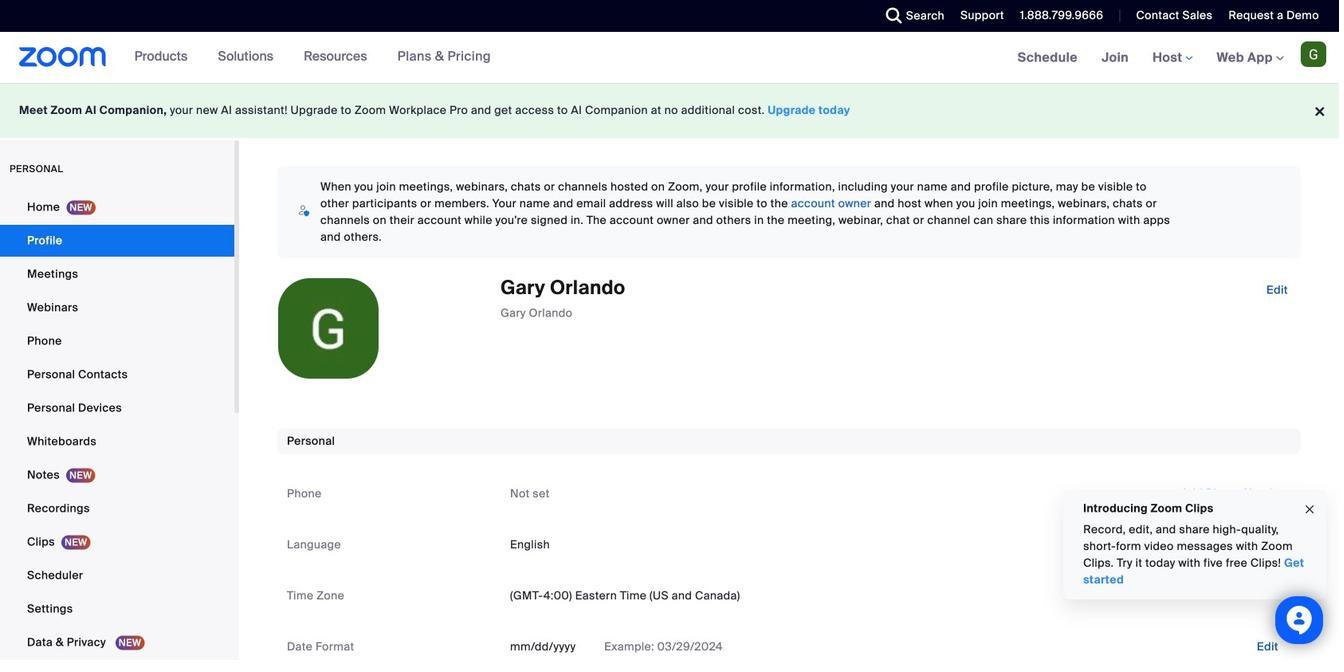 Task type: locate. For each thing, give the bounding box(es) containing it.
product information navigation
[[122, 32, 503, 83]]

meetings navigation
[[1006, 32, 1339, 84]]

footer
[[0, 83, 1339, 138]]

edit user photo image
[[316, 321, 341, 336]]

close image
[[1303, 500, 1316, 519]]

profile picture image
[[1301, 41, 1326, 67]]

banner
[[0, 32, 1339, 84]]



Task type: describe. For each thing, give the bounding box(es) containing it.
user photo image
[[278, 278, 379, 379]]

personal menu menu
[[0, 191, 234, 660]]

zoom logo image
[[19, 47, 107, 67]]



Task type: vqa. For each thing, say whether or not it's contained in the screenshot.
the meetings navigation
yes



